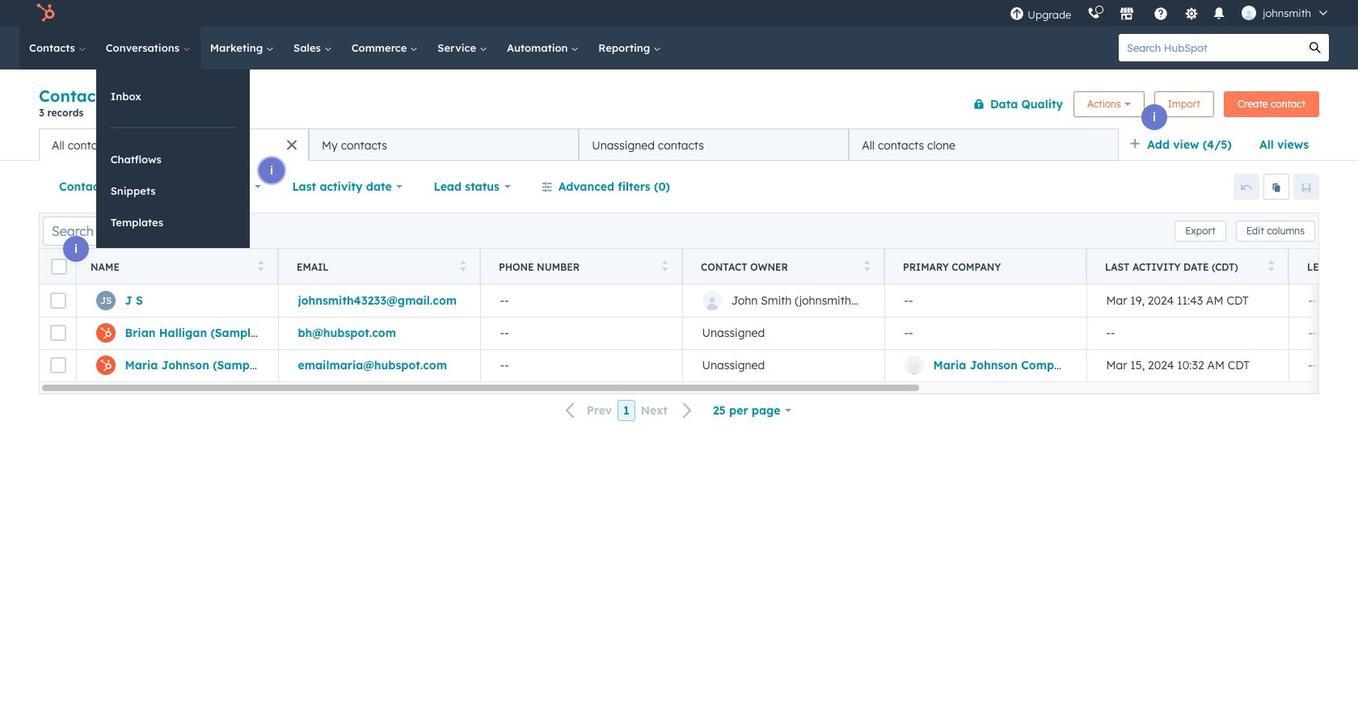 Task type: vqa. For each thing, say whether or not it's contained in the screenshot.
contacts associated with My contacts
no



Task type: locate. For each thing, give the bounding box(es) containing it.
1 horizontal spatial press to sort. image
[[460, 260, 466, 271]]

1 horizontal spatial press to sort. image
[[864, 260, 870, 271]]

marketplaces image
[[1120, 7, 1134, 22]]

2 horizontal spatial press to sort. image
[[1268, 260, 1274, 271]]

0 horizontal spatial press to sort. image
[[257, 260, 264, 271]]

press to sort. element
[[257, 260, 264, 274], [460, 260, 466, 274], [662, 260, 668, 274], [864, 260, 870, 274], [1268, 260, 1274, 274]]

john smith image
[[1242, 6, 1257, 20]]

2 press to sort. element from the left
[[460, 260, 466, 274]]

menu
[[1002, 0, 1339, 26]]

press to sort. image
[[662, 260, 668, 271], [864, 260, 870, 271], [1268, 260, 1274, 271]]

Search HubSpot search field
[[1119, 34, 1302, 61]]

4 press to sort. element from the left
[[864, 260, 870, 274]]

0 horizontal spatial press to sort. image
[[662, 260, 668, 271]]

column header
[[884, 249, 1087, 285]]

1 press to sort. element from the left
[[257, 260, 264, 274]]

3 press to sort. element from the left
[[662, 260, 668, 274]]

press to sort. image
[[257, 260, 264, 271], [460, 260, 466, 271]]

2 press to sort. image from the left
[[864, 260, 870, 271]]

banner
[[39, 83, 1319, 129]]

conversations menu
[[96, 70, 250, 248]]



Task type: describe. For each thing, give the bounding box(es) containing it.
pagination navigation
[[556, 400, 702, 422]]

2 press to sort. image from the left
[[460, 260, 466, 271]]

3 press to sort. image from the left
[[1268, 260, 1274, 271]]

Search name, phone, email addresses, or company search field
[[43, 216, 239, 245]]

5 press to sort. element from the left
[[1268, 260, 1274, 274]]

1 press to sort. image from the left
[[662, 260, 668, 271]]

1 press to sort. image from the left
[[257, 260, 264, 271]]



